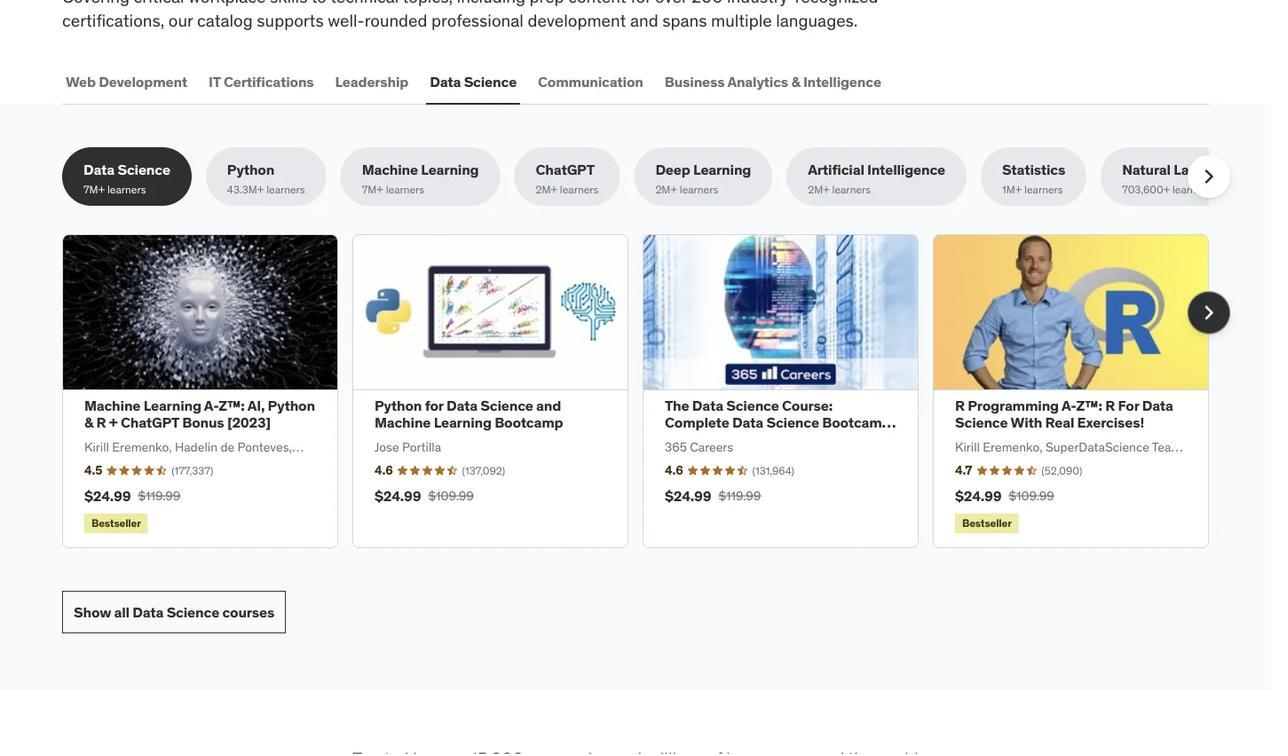 Task type: locate. For each thing, give the bounding box(es) containing it.
r programming a-z™: r for data science with real exercises!
[[955, 397, 1173, 432]]

z™: right the real
[[1076, 397, 1102, 415]]

2m+ inside the artificial intelligence 2m+ learners
[[808, 183, 830, 197]]

6 learners from the left
[[832, 183, 871, 197]]

learning for 2m+
[[693, 161, 751, 179]]

recognized
[[795, 0, 878, 7]]

to
[[311, 0, 327, 7]]

business analytics & intelligence
[[665, 72, 881, 91]]

show
[[74, 603, 111, 621]]

7m+ for data science
[[83, 183, 105, 197]]

learners inside statistics 1m+ learners
[[1024, 183, 1063, 197]]

1 horizontal spatial 2m+
[[655, 183, 677, 197]]

7 learners from the left
[[1024, 183, 1063, 197]]

learning for a-
[[143, 397, 201, 415]]

communication
[[538, 72, 643, 91]]

natural language proc 703,600+ learners
[[1122, 161, 1271, 197]]

a-
[[204, 397, 219, 415], [1062, 397, 1076, 415]]

intelligence right artificial
[[867, 161, 945, 179]]

1 z™: from the left
[[219, 397, 245, 415]]

0 horizontal spatial and
[[536, 397, 561, 415]]

1 vertical spatial chatgpt
[[121, 414, 179, 432]]

2 a- from the left
[[1062, 397, 1076, 415]]

2023
[[665, 431, 699, 449]]

python
[[227, 161, 274, 179], [268, 397, 315, 415], [375, 397, 422, 415]]

0 vertical spatial &
[[791, 72, 800, 91]]

machine inside 'python for data science and machine learning bootcamp'
[[375, 414, 431, 432]]

machine inside machine learning a-z™: ai, python & r + chatgpt bonus [2023]
[[84, 397, 140, 415]]

science inside data science 7m+ learners
[[118, 161, 170, 179]]

intelligence inside the artificial intelligence 2m+ learners
[[867, 161, 945, 179]]

0 horizontal spatial chatgpt
[[121, 414, 179, 432]]

8 learners from the left
[[1173, 183, 1211, 197]]

learning inside machine learning a-z™: ai, python & r + chatgpt bonus [2023]
[[143, 397, 201, 415]]

0 vertical spatial for
[[630, 0, 651, 7]]

r left programming
[[955, 397, 965, 415]]

1m+
[[1002, 183, 1022, 197]]

0 vertical spatial and
[[630, 9, 658, 31]]

science inside button
[[464, 72, 517, 91]]

0 horizontal spatial for
[[425, 397, 443, 415]]

1 vertical spatial and
[[536, 397, 561, 415]]

business
[[665, 72, 725, 91]]

1 a- from the left
[[204, 397, 219, 415]]

prep
[[530, 0, 564, 7]]

7m+ inside data science 7m+ learners
[[83, 183, 105, 197]]

bootcamp inside 'python for data science and machine learning bootcamp'
[[495, 414, 563, 432]]

with
[[1011, 414, 1042, 432]]

science
[[464, 72, 517, 91], [118, 161, 170, 179], [480, 397, 533, 415], [726, 397, 779, 415], [766, 414, 819, 432], [955, 414, 1008, 432], [167, 603, 219, 621]]

2 2m+ from the left
[[655, 183, 677, 197]]

a- inside machine learning a-z™: ai, python & r + chatgpt bonus [2023]
[[204, 397, 219, 415]]

for
[[1118, 397, 1139, 415]]

learning
[[421, 161, 479, 179], [693, 161, 751, 179], [143, 397, 201, 415], [434, 414, 492, 432]]

ai,
[[247, 397, 265, 415]]

703,600+
[[1122, 183, 1170, 197]]

analytics
[[727, 72, 788, 91]]

our
[[169, 9, 193, 31]]

machine inside machine learning 7m+ learners
[[362, 161, 418, 179]]

[2023]
[[227, 414, 271, 432]]

learners inside deep learning 2m+ learners
[[680, 183, 718, 197]]

artificial
[[808, 161, 864, 179]]

a- left [2023]
[[204, 397, 219, 415]]

chatgpt
[[536, 161, 595, 179], [121, 414, 179, 432]]

and
[[630, 9, 658, 31], [536, 397, 561, 415]]

z™: for bonus
[[219, 397, 245, 415]]

python for data science and machine learning bootcamp link
[[375, 397, 563, 432]]

r inside machine learning a-z™: ai, python & r + chatgpt bonus [2023]
[[96, 414, 106, 432]]

1 vertical spatial for
[[425, 397, 443, 415]]

science inside 'link'
[[167, 603, 219, 621]]

bootcamp inside the data science course: complete data science bootcamp 2023
[[822, 414, 891, 432]]

machine
[[362, 161, 418, 179], [84, 397, 140, 415], [375, 414, 431, 432]]

0 vertical spatial intelligence
[[803, 72, 881, 91]]

0 horizontal spatial bootcamp
[[495, 414, 563, 432]]

complete
[[665, 414, 729, 432]]

3 learners from the left
[[386, 183, 424, 197]]

1 horizontal spatial chatgpt
[[536, 161, 595, 179]]

r programming a-z™: r for data science with real exercises! link
[[955, 397, 1173, 432]]

certifications
[[224, 72, 314, 91]]

z™: inside r programming a-z™: r for data science with real exercises!
[[1076, 397, 1102, 415]]

learning for 7m+
[[421, 161, 479, 179]]

deep learning 2m+ learners
[[655, 161, 751, 197]]

exercises!
[[1077, 414, 1144, 432]]

leadership button
[[332, 61, 412, 103]]

1 horizontal spatial for
[[630, 0, 651, 7]]

0 horizontal spatial 7m+
[[83, 183, 105, 197]]

1 bootcamp from the left
[[495, 414, 563, 432]]

skills
[[270, 0, 308, 7]]

data
[[430, 72, 461, 91], [83, 161, 115, 179], [446, 397, 477, 415], [692, 397, 723, 415], [1142, 397, 1173, 415], [732, 414, 763, 432], [132, 603, 164, 621]]

0 horizontal spatial 2m+
[[536, 183, 557, 197]]

rounded
[[365, 9, 427, 31]]

a- inside r programming a-z™: r for data science with real exercises!
[[1062, 397, 1076, 415]]

0 horizontal spatial z™:
[[219, 397, 245, 415]]

r
[[955, 397, 965, 415], [1105, 397, 1115, 415], [96, 414, 106, 432]]

r left 'for'
[[1105, 397, 1115, 415]]

data inside button
[[430, 72, 461, 91]]

next image
[[1195, 299, 1223, 327]]

multiple
[[711, 9, 772, 31]]

5 learners from the left
[[680, 183, 718, 197]]

2 horizontal spatial 2m+
[[808, 183, 830, 197]]

1 horizontal spatial 7m+
[[362, 183, 383, 197]]

r left + at the left
[[96, 414, 106, 432]]

1 horizontal spatial a-
[[1062, 397, 1076, 415]]

intelligence down languages.
[[803, 72, 881, 91]]

leadership
[[335, 72, 408, 91]]

bootcamp
[[495, 414, 563, 432], [822, 414, 891, 432]]

artificial intelligence 2m+ learners
[[808, 161, 945, 197]]

bonus
[[182, 414, 224, 432]]

intelligence
[[803, 72, 881, 91], [867, 161, 945, 179]]

python inside python 43.3m+ learners
[[227, 161, 274, 179]]

1 horizontal spatial bootcamp
[[822, 414, 891, 432]]

z™: for exercises!
[[1076, 397, 1102, 415]]

z™: inside machine learning a-z™: ai, python & r + chatgpt bonus [2023]
[[219, 397, 245, 415]]

natural
[[1122, 161, 1171, 179]]

& right analytics
[[791, 72, 800, 91]]

2 learners from the left
[[266, 183, 305, 197]]

workplace
[[188, 0, 266, 7]]

1 vertical spatial intelligence
[[867, 161, 945, 179]]

data science 7m+ learners
[[83, 161, 170, 197]]

1 learners from the left
[[107, 183, 146, 197]]

and inside covering critical workplace skills to technical topics, including prep content for over 200 industry-recognized certifications, our catalog supports well-rounded professional development and spans multiple languages.
[[630, 9, 658, 31]]

&
[[791, 72, 800, 91], [84, 414, 93, 432]]

for
[[630, 0, 651, 7], [425, 397, 443, 415]]

web development button
[[62, 61, 191, 103]]

science inside 'python for data science and machine learning bootcamp'
[[480, 397, 533, 415]]

learning inside deep learning 2m+ learners
[[693, 161, 751, 179]]

0 vertical spatial chatgpt
[[536, 161, 595, 179]]

1 7m+ from the left
[[83, 183, 105, 197]]

business analytics & intelligence button
[[661, 61, 885, 103]]

for inside 'python for data science and machine learning bootcamp'
[[425, 397, 443, 415]]

chatgpt 2m+ learners
[[536, 161, 599, 197]]

2m+ for deep learning
[[655, 183, 677, 197]]

a- left exercises!
[[1062, 397, 1076, 415]]

learning inside 'python for data science and machine learning bootcamp'
[[434, 414, 492, 432]]

1 horizontal spatial &
[[791, 72, 800, 91]]

for inside covering critical workplace skills to technical topics, including prep content for over 200 industry-recognized certifications, our catalog supports well-rounded professional development and spans multiple languages.
[[630, 0, 651, 7]]

0 horizontal spatial &
[[84, 414, 93, 432]]

the data science course: complete data science bootcamp 2023 link
[[665, 397, 896, 449]]

next image
[[1195, 163, 1223, 191]]

python for python for data science and machine learning bootcamp
[[375, 397, 422, 415]]

python inside 'python for data science and machine learning bootcamp'
[[375, 397, 422, 415]]

learning inside machine learning 7m+ learners
[[421, 161, 479, 179]]

2m+ inside chatgpt 2m+ learners
[[536, 183, 557, 197]]

show all data science courses link
[[62, 591, 286, 634]]

z™: left ai,
[[219, 397, 245, 415]]

carousel element
[[62, 234, 1230, 549]]

1 horizontal spatial z™:
[[1076, 397, 1102, 415]]

2 bootcamp from the left
[[822, 414, 891, 432]]

development
[[528, 9, 626, 31]]

& left + at the left
[[84, 414, 93, 432]]

statistics
[[1002, 161, 1065, 179]]

43.3m+
[[227, 183, 264, 197]]

data inside 'link'
[[132, 603, 164, 621]]

2 z™: from the left
[[1076, 397, 1102, 415]]

0 horizontal spatial r
[[96, 414, 106, 432]]

2 7m+ from the left
[[362, 183, 383, 197]]

1 vertical spatial &
[[84, 414, 93, 432]]

learners
[[107, 183, 146, 197], [266, 183, 305, 197], [386, 183, 424, 197], [560, 183, 599, 197], [680, 183, 718, 197], [832, 183, 871, 197], [1024, 183, 1063, 197], [1173, 183, 1211, 197]]

1 2m+ from the left
[[536, 183, 557, 197]]

4 learners from the left
[[560, 183, 599, 197]]

1 horizontal spatial and
[[630, 9, 658, 31]]

proc
[[1242, 161, 1271, 179]]

0 horizontal spatial a-
[[204, 397, 219, 415]]

machine learning a-z™: ai, python & r + chatgpt bonus [2023] link
[[84, 397, 315, 432]]

3 2m+ from the left
[[808, 183, 830, 197]]

2m+ inside deep learning 2m+ learners
[[655, 183, 677, 197]]

course:
[[782, 397, 833, 415]]

learners inside the artificial intelligence 2m+ learners
[[832, 183, 871, 197]]

intelligence inside button
[[803, 72, 881, 91]]

learners inside natural language proc 703,600+ learners
[[1173, 183, 1211, 197]]

2m+
[[536, 183, 557, 197], [655, 183, 677, 197], [808, 183, 830, 197]]

7m+ inside machine learning 7m+ learners
[[362, 183, 383, 197]]

7m+
[[83, 183, 105, 197], [362, 183, 383, 197]]



Task type: vqa. For each thing, say whether or not it's contained in the screenshot.
Preview this course 'course'
no



Task type: describe. For each thing, give the bounding box(es) containing it.
topic filters element
[[62, 148, 1271, 206]]

statistics 1m+ learners
[[1002, 161, 1065, 197]]

200
[[691, 0, 723, 7]]

spans
[[662, 9, 707, 31]]

web development
[[66, 72, 187, 91]]

content
[[568, 0, 626, 7]]

certifications,
[[62, 9, 164, 31]]

bootcamp for course:
[[822, 414, 891, 432]]

it certifications
[[209, 72, 314, 91]]

learners inside machine learning 7m+ learners
[[386, 183, 424, 197]]

critical
[[134, 0, 184, 7]]

topics,
[[403, 0, 453, 7]]

programming
[[968, 397, 1059, 415]]

the
[[665, 397, 689, 415]]

and inside 'python for data science and machine learning bootcamp'
[[536, 397, 561, 415]]

python inside machine learning a-z™: ai, python & r + chatgpt bonus [2023]
[[268, 397, 315, 415]]

catalog
[[197, 9, 253, 31]]

python 43.3m+ learners
[[227, 161, 305, 197]]

machine learning a-z™: ai, python & r + chatgpt bonus [2023]
[[84, 397, 315, 432]]

courses
[[222, 603, 274, 621]]

industry-
[[727, 0, 795, 7]]

development
[[99, 72, 187, 91]]

data science
[[430, 72, 517, 91]]

deep
[[655, 161, 690, 179]]

the data science course: complete data science bootcamp 2023
[[665, 397, 891, 449]]

& inside machine learning a-z™: ai, python & r + chatgpt bonus [2023]
[[84, 414, 93, 432]]

data inside 'python for data science and machine learning bootcamp'
[[446, 397, 477, 415]]

it certifications button
[[205, 61, 317, 103]]

machine learning 7m+ learners
[[362, 161, 479, 197]]

& inside button
[[791, 72, 800, 91]]

show all data science courses
[[74, 603, 274, 621]]

professional
[[431, 9, 524, 31]]

7m+ for machine learning
[[362, 183, 383, 197]]

including
[[457, 0, 525, 7]]

2 horizontal spatial r
[[1105, 397, 1115, 415]]

python for data science and machine learning bootcamp
[[375, 397, 563, 432]]

learners inside data science 7m+ learners
[[107, 183, 146, 197]]

learners inside python 43.3m+ learners
[[266, 183, 305, 197]]

bootcamp for science
[[495, 414, 563, 432]]

communication button
[[534, 61, 647, 103]]

language
[[1174, 161, 1239, 179]]

machine for machine learning a-z™: ai, python & r + chatgpt bonus [2023]
[[84, 397, 140, 415]]

technical
[[330, 0, 399, 7]]

supports
[[257, 9, 324, 31]]

covering
[[62, 0, 130, 7]]

well-
[[328, 9, 365, 31]]

a- for exercises!
[[1062, 397, 1076, 415]]

+
[[109, 414, 118, 432]]

1 horizontal spatial r
[[955, 397, 965, 415]]

languages.
[[776, 9, 858, 31]]

data science button
[[426, 61, 520, 103]]

learners inside chatgpt 2m+ learners
[[560, 183, 599, 197]]

chatgpt inside chatgpt 2m+ learners
[[536, 161, 595, 179]]

machine for machine learning 7m+ learners
[[362, 161, 418, 179]]

chatgpt inside machine learning a-z™: ai, python & r + chatgpt bonus [2023]
[[121, 414, 179, 432]]

real
[[1045, 414, 1074, 432]]

web
[[66, 72, 96, 91]]

science inside r programming a-z™: r for data science with real exercises!
[[955, 414, 1008, 432]]

all
[[114, 603, 129, 621]]

covering critical workplace skills to technical topics, including prep content for over 200 industry-recognized certifications, our catalog supports well-rounded professional development and spans multiple languages.
[[62, 0, 878, 31]]

a- for bonus
[[204, 397, 219, 415]]

over
[[655, 0, 687, 7]]

python for python 43.3m+ learners
[[227, 161, 274, 179]]

2m+ for artificial intelligence
[[808, 183, 830, 197]]

data inside r programming a-z™: r for data science with real exercises!
[[1142, 397, 1173, 415]]

data inside data science 7m+ learners
[[83, 161, 115, 179]]

it
[[209, 72, 221, 91]]



